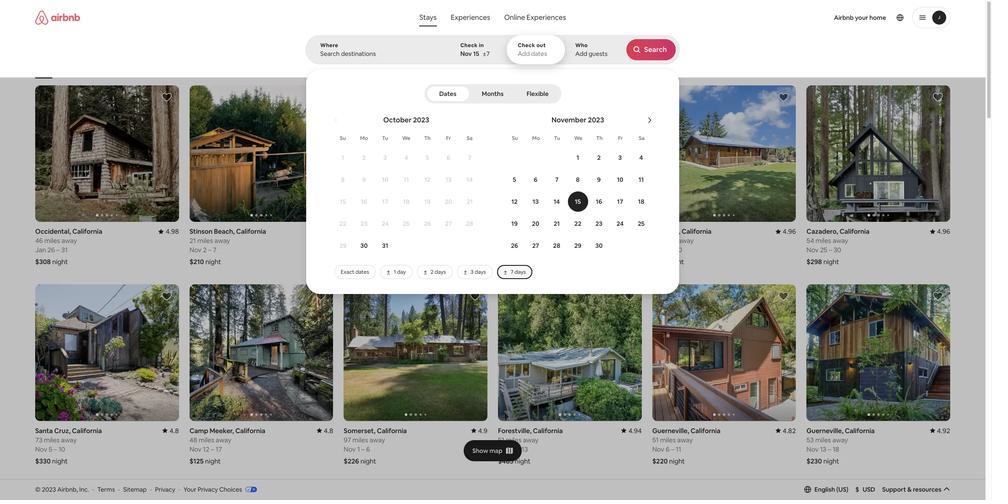 Task type: locate. For each thing, give the bounding box(es) containing it.
2 add to wishlist: guerneville, california image from the left
[[934, 291, 944, 302]]

4.92 out of 5 average rating image
[[931, 427, 951, 435]]

· left your
[[179, 486, 180, 493]]

2 9 from the left
[[598, 176, 601, 184]]

0 horizontal spatial 14
[[467, 176, 473, 184]]

pools
[[606, 65, 620, 72]]

1 horizontal spatial privacy
[[198, 486, 218, 493]]

night right $230
[[824, 457, 840, 465]]

add to wishlist: guerneville, california image
[[779, 291, 790, 302], [934, 291, 944, 302]]

·
[[93, 486, 94, 493], [118, 486, 120, 493], [150, 486, 152, 493], [179, 486, 180, 493]]

miles down cazadero,
[[816, 237, 832, 245]]

1 4.8 out of 5 average rating image from the left
[[163, 427, 179, 435]]

15 for first 15 button from right
[[575, 198, 581, 206]]

miles down cobb,
[[507, 237, 523, 245]]

1 th from the left
[[425, 135, 431, 142]]

17 up 7 days
[[525, 246, 531, 254]]

17 button up valley,
[[375, 191, 396, 212]]

miles down stinson
[[198, 237, 213, 245]]

miles down 'santa' at the bottom left of the page
[[44, 436, 60, 444]]

add down who in the right top of the page
[[576, 50, 588, 58]]

97
[[344, 237, 351, 245], [344, 436, 351, 444]]

1 horizontal spatial 3
[[471, 269, 474, 276]]

1 horizontal spatial 16 button
[[589, 191, 610, 212]]

miles down acampo,
[[662, 237, 677, 245]]

0 vertical spatial 20
[[445, 198, 453, 206]]

5 button
[[417, 147, 438, 168], [504, 169, 526, 190]]

23 button up 31 button
[[354, 213, 375, 234]]

0 vertical spatial 19
[[425, 198, 431, 206]]

4.96 for cazadero, california 54 miles away nov 25 – 30 $298 night
[[938, 227, 951, 236]]

0 horizontal spatial experiences
[[451, 13, 491, 22]]

0 vertical spatial 7 button
[[459, 147, 481, 168]]

25 inside 'cazadero, california 54 miles away nov 25 – 30 $298 night'
[[821, 246, 828, 254]]

© 2023 airbnb, inc. ·
[[35, 486, 94, 493]]

tab list inside stays tab panel
[[426, 84, 560, 103]]

santa cruz, california 73 miles away nov 5 – 10 $330 night
[[35, 427, 102, 465]]

night right $226
[[361, 457, 376, 465]]

california inside 'stinson beach, california 21 miles away nov 2 – 7 $210 night'
[[236, 227, 266, 236]]

1 horizontal spatial 4.8
[[324, 427, 333, 435]]

1 horizontal spatial dates
[[532, 50, 548, 58]]

2 29 button from the left
[[568, 235, 589, 256]]

0 horizontal spatial 28
[[466, 220, 474, 228]]

night right $220
[[670, 457, 685, 465]]

2 8 button from the left
[[568, 169, 589, 190]]

away inside 'cazadero, california 54 miles away nov 25 – 30 $298 night'
[[833, 237, 849, 245]]

guerneville, up the 53
[[807, 427, 844, 435]]

2 check from the left
[[518, 42, 536, 49]]

1 horizontal spatial 10 button
[[610, 169, 631, 190]]

0 horizontal spatial 29 button
[[333, 235, 354, 256]]

– inside cobb, california 62 miles away nov 12 – 17 $160 night
[[520, 246, 523, 254]]

check left out
[[518, 42, 536, 49]]

1 horizontal spatial 6 button
[[526, 169, 547, 190]]

0 horizontal spatial th
[[425, 135, 431, 142]]

nov inside 'stinson beach, california 21 miles away nov 2 – 7 $210 night'
[[190, 246, 202, 254]]

1 check from the left
[[461, 42, 478, 49]]

25 up $298 at the bottom right of the page
[[821, 246, 828, 254]]

25 for 2nd the "25" button from right
[[403, 220, 410, 228]]

guerneville, up $220
[[653, 427, 690, 435]]

add to wishlist: occidental, california image
[[161, 92, 172, 103]]

14 for the top 14 button
[[467, 176, 473, 184]]

24 left 4.88
[[617, 220, 624, 228]]

night up exact dates
[[361, 258, 376, 266]]

4 for october 2023
[[405, 154, 408, 162]]

1 vertical spatial 26 button
[[504, 235, 526, 256]]

23 button left 4.88 out of 5 average rating image
[[589, 213, 610, 234]]

away inside forestville, california 51 miles away nov 8 – 13 $485 night
[[523, 436, 539, 444]]

1 tu from the left
[[382, 135, 389, 142]]

0 horizontal spatial 22
[[340, 220, 347, 228]]

2 4 button from the left
[[631, 147, 652, 168]]

1 days from the left
[[435, 269, 446, 276]]

1 horizontal spatial fr
[[619, 135, 624, 142]]

51 inside forestville, california 51 miles away nov 8 – 13 $485 night
[[498, 436, 505, 444]]

1 horizontal spatial 9 button
[[589, 169, 610, 190]]

night right $330
[[52, 457, 68, 465]]

0 horizontal spatial 26 button
[[417, 213, 438, 234]]

0 horizontal spatial 4.8 out of 5 average rating image
[[163, 427, 179, 435]]

occidental,
[[35, 227, 71, 236]]

2 horizontal spatial 15
[[575, 198, 581, 206]]

0 horizontal spatial we
[[403, 135, 411, 142]]

night inside guerneville, california 53 miles away nov 13 – 18 $230 night
[[824, 457, 840, 465]]

0 horizontal spatial 23 button
[[354, 213, 375, 234]]

2 horizontal spatial 2023
[[588, 115, 605, 125]]

nov inside check in nov 15 ±7
[[461, 50, 472, 58]]

4.96
[[783, 227, 797, 236], [938, 227, 951, 236]]

28 button
[[459, 213, 481, 234], [547, 235, 568, 256]]

1 horizontal spatial days
[[475, 269, 486, 276]]

25 button right valley,
[[396, 213, 417, 234]]

4 button for november 2023
[[631, 147, 652, 168]]

dates
[[532, 50, 548, 58], [356, 269, 369, 276]]

experiences up out
[[527, 13, 567, 22]]

1 9 button from the left
[[354, 169, 375, 190]]

nov inside somerset, california 97 miles away nov 1 – 6 $226 night
[[344, 445, 356, 453]]

25 button
[[396, 213, 417, 234], [631, 213, 652, 234]]

2 23 from the left
[[596, 220, 603, 228]]

1 horizontal spatial 18
[[639, 198, 645, 206]]

1 horizontal spatial 18 button
[[631, 191, 652, 212]]

4.8 left somerset,
[[324, 427, 333, 435]]

18 button
[[396, 191, 417, 212], [631, 191, 652, 212]]

0 vertical spatial 97
[[344, 237, 351, 245]]

what can we help you find? tab list
[[413, 9, 498, 26]]

2 button for october 2023
[[354, 147, 375, 168]]

2 18 button from the left
[[631, 191, 652, 212]]

1 29 from the left
[[340, 242, 347, 250]]

nov up $210
[[190, 246, 202, 254]]

nov
[[461, 50, 472, 58], [498, 246, 510, 254], [190, 246, 202, 254], [344, 246, 356, 254], [653, 246, 665, 254], [807, 246, 819, 254], [35, 445, 47, 453], [498, 445, 510, 453], [190, 445, 202, 453], [344, 445, 356, 453], [653, 445, 665, 453], [807, 445, 819, 453]]

night down acampo,
[[669, 258, 685, 266]]

10 button
[[375, 169, 396, 190], [610, 169, 631, 190]]

0 horizontal spatial 4.96
[[783, 227, 797, 236]]

experiences up 'in'
[[451, 13, 491, 22]]

check out add dates
[[518, 42, 548, 58]]

nov down the 53
[[807, 445, 819, 453]]

0 horizontal spatial 25
[[403, 220, 410, 228]]

1 22 from the left
[[340, 220, 347, 228]]

amazing
[[583, 65, 605, 72]]

camp
[[190, 427, 208, 435]]

add to wishlist: acampo, california image
[[779, 92, 790, 103]]

1 51 from the left
[[498, 436, 505, 444]]

7 button
[[459, 147, 481, 168], [547, 169, 568, 190]]

1 horizontal spatial 13 button
[[526, 191, 547, 212]]

0 horizontal spatial 16 button
[[354, 191, 375, 212]]

su
[[340, 135, 346, 142], [512, 135, 518, 142]]

0 horizontal spatial add to wishlist: guerneville, california image
[[779, 291, 790, 302]]

group
[[35, 44, 800, 78], [35, 85, 179, 222], [190, 85, 333, 222], [344, 85, 632, 222], [498, 85, 642, 222], [653, 85, 797, 222], [807, 85, 993, 222], [35, 285, 179, 421], [190, 285, 333, 421], [344, 285, 632, 421], [498, 285, 642, 421], [653, 285, 797, 421], [807, 285, 951, 421], [35, 484, 179, 500], [190, 484, 333, 500], [344, 484, 488, 500], [344, 484, 488, 500], [498, 484, 642, 500], [498, 484, 642, 500], [653, 484, 797, 500], [653, 484, 797, 500], [807, 484, 951, 500]]

0 horizontal spatial 16
[[361, 198, 368, 206]]

3 for october 2023
[[384, 154, 387, 162]]

17 inside "garden valley, california 97 miles away nov 12 – 17 $265 night"
[[370, 246, 376, 254]]

th
[[425, 135, 431, 142], [597, 135, 603, 142]]

1 add from the left
[[518, 50, 530, 58]]

2 th from the left
[[597, 135, 603, 142]]

1 4.96 from the left
[[783, 227, 797, 236]]

0 vertical spatial 5 button
[[417, 147, 438, 168]]

28 for 28 button to the left
[[466, 220, 474, 228]]

26 button
[[417, 213, 438, 234], [504, 235, 526, 256]]

privacy left your
[[155, 486, 175, 493]]

2 horizontal spatial 3
[[619, 154, 622, 162]]

· right terms link
[[118, 486, 120, 493]]

night right $298 at the bottom right of the page
[[824, 258, 840, 266]]

tu down november
[[555, 135, 561, 142]]

8 inside forestville, california 51 miles away nov 8 – 13 $485 night
[[512, 445, 516, 453]]

18 inside guerneville, california 53 miles away nov 13 – 18 $230 night
[[833, 445, 840, 453]]

31 down the occidental,
[[61, 246, 68, 254]]

grid
[[559, 65, 569, 72]]

1 4 from the left
[[405, 154, 408, 162]]

2 97 from the top
[[344, 436, 351, 444]]

miles right the 53
[[816, 436, 832, 444]]

miles down forestville,
[[506, 436, 522, 444]]

exact
[[341, 269, 355, 276]]

2 15 button from the left
[[568, 191, 589, 212]]

1 horizontal spatial 31
[[382, 242, 389, 250]]

1 horizontal spatial 9
[[598, 176, 601, 184]]

2023 for october
[[413, 115, 430, 125]]

2 22 from the left
[[575, 220, 582, 228]]

0 horizontal spatial 3 button
[[375, 147, 396, 168]]

16
[[361, 198, 368, 206], [596, 198, 603, 206]]

4 button
[[396, 147, 417, 168], [631, 147, 652, 168]]

$125
[[190, 457, 204, 465]]

2 4 from the left
[[640, 154, 644, 162]]

97 inside "garden valley, california 97 miles away nov 12 – 17 $265 night"
[[344, 237, 351, 245]]

1 22 button from the left
[[333, 213, 354, 234]]

guerneville, inside guerneville, california 51 miles away nov 6 – 11 $220 night
[[653, 427, 690, 435]]

flexible
[[527, 90, 549, 98]]

4.8 out of 5 average rating image left somerset,
[[317, 427, 333, 435]]

4.9 out of 5 average rating image
[[471, 427, 488, 435]]

26 for the top 26 button
[[424, 220, 431, 228]]

1 horizontal spatial 15
[[474, 50, 480, 58]]

1 97 from the top
[[344, 237, 351, 245]]

1 horizontal spatial 8
[[512, 445, 516, 453]]

0 horizontal spatial 4
[[405, 154, 408, 162]]

away inside camp meeker, california 48 miles away nov 12 – 17 $125 night
[[216, 436, 232, 444]]

months
[[482, 90, 504, 98]]

0 horizontal spatial 14 button
[[459, 169, 481, 190]]

0 horizontal spatial 51
[[498, 436, 505, 444]]

cazadero,
[[807, 227, 839, 236]]

25 button left acampo,
[[631, 213, 652, 234]]

– inside 'cazadero, california 54 miles away nov 25 – 30 $298 night'
[[830, 246, 833, 254]]

1 horizontal spatial 21 button
[[547, 213, 568, 234]]

check for add
[[518, 42, 536, 49]]

away inside somerset, california 97 miles away nov 1 – 6 $226 night
[[370, 436, 385, 444]]

1 4 button from the left
[[396, 147, 417, 168]]

garden valley, california 97 miles away nov 12 – 17 $265 night
[[344, 227, 420, 266]]

0 horizontal spatial mo
[[361, 135, 368, 142]]

acampo,
[[653, 227, 681, 236]]

dates right exact
[[356, 269, 369, 276]]

0 vertical spatial 27
[[445, 220, 452, 228]]

stays button
[[413, 9, 444, 26]]

0 horizontal spatial 15 button
[[333, 191, 354, 212]]

add to wishlist: camp meeker, california image
[[316, 291, 326, 302]]

2 51 from the left
[[653, 436, 659, 444]]

miles
[[44, 237, 60, 245], [507, 237, 523, 245], [198, 237, 213, 245], [353, 237, 368, 245], [662, 237, 677, 245], [816, 237, 832, 245], [44, 436, 60, 444], [506, 436, 522, 444], [199, 436, 214, 444], [353, 436, 368, 444], [661, 436, 676, 444], [816, 436, 832, 444]]

6 button
[[438, 147, 459, 168], [526, 169, 547, 190]]

check left 'in'
[[461, 42, 478, 49]]

nov down the 62
[[498, 246, 510, 254]]

miles down the occidental,
[[44, 237, 60, 245]]

2023 right ©
[[42, 486, 56, 493]]

2 horizontal spatial 30
[[834, 246, 842, 254]]

4.8 out of 5 average rating image
[[163, 427, 179, 435], [317, 427, 333, 435]]

0 horizontal spatial 13 button
[[438, 169, 459, 190]]

None search field
[[306, 0, 993, 294]]

1 9 from the left
[[363, 176, 366, 184]]

$220
[[653, 457, 668, 465]]

11
[[404, 176, 409, 184], [639, 176, 644, 184], [676, 445, 682, 453]]

2023 for ©
[[42, 486, 56, 493]]

1 1 button from the left
[[333, 147, 354, 168]]

away inside acampo, california 55 miles away nov 5 – 10 night
[[679, 237, 694, 245]]

0 horizontal spatial 18 button
[[396, 191, 417, 212]]

51 inside guerneville, california 51 miles away nov 6 – 11 $220 night
[[653, 436, 659, 444]]

4.9
[[478, 427, 488, 435]]

1 experiences from the left
[[451, 13, 491, 22]]

1 horizontal spatial mo
[[533, 135, 540, 142]]

25 for second the "25" button from the left
[[638, 220, 645, 228]]

23 left valley,
[[361, 220, 368, 228]]

tab list containing dates
[[426, 84, 560, 103]]

51
[[498, 436, 505, 444], [653, 436, 659, 444]]

±7
[[483, 50, 490, 58]]

2 3 button from the left
[[610, 147, 631, 168]]

night
[[52, 258, 68, 266], [515, 258, 530, 266], [206, 258, 221, 266], [361, 258, 376, 266], [669, 258, 685, 266], [824, 258, 840, 266], [52, 457, 68, 465], [515, 457, 531, 465], [205, 457, 221, 465], [361, 457, 376, 465], [670, 457, 685, 465], [824, 457, 840, 465]]

california inside 'cazadero, california 54 miles away nov 25 – 30 $298 night'
[[840, 227, 870, 236]]

15 for first 15 button from left
[[340, 198, 346, 206]]

1 we from the left
[[403, 135, 411, 142]]

4.88 out of 5 average rating image
[[622, 227, 642, 236]]

4.8 for camp meeker, california 48 miles away nov 12 – 17 $125 night
[[324, 427, 333, 435]]

1 16 button from the left
[[354, 191, 375, 212]]

25 right valley,
[[403, 220, 410, 228]]

0 horizontal spatial 2023
[[42, 486, 56, 493]]

away inside cobb, california 62 miles away nov 12 – 17 $160 night
[[525, 237, 540, 245]]

2 horizontal spatial 25
[[821, 246, 828, 254]]

california inside camp meeker, california 48 miles away nov 12 – 17 $125 night
[[236, 427, 266, 435]]

beach,
[[214, 227, 235, 236]]

nov down the 48
[[190, 445, 202, 453]]

1 18 button from the left
[[396, 191, 417, 212]]

23 left 4.88 out of 5 average rating image
[[596, 220, 603, 228]]

we down october 2023
[[403, 135, 411, 142]]

54
[[807, 237, 815, 245]]

29
[[340, 242, 347, 250], [575, 242, 582, 250]]

1 4.8 from the left
[[170, 427, 179, 435]]

6
[[447, 154, 451, 162], [534, 176, 538, 184], [366, 445, 370, 453], [666, 445, 670, 453]]

days for 2 days
[[435, 269, 446, 276]]

1 horizontal spatial 11
[[639, 176, 644, 184]]

guerneville,
[[653, 427, 690, 435], [807, 427, 844, 435]]

1 horizontal spatial th
[[597, 135, 603, 142]]

add up skiing
[[518, 50, 530, 58]]

1 vertical spatial 97
[[344, 436, 351, 444]]

24 up 31 button
[[382, 220, 389, 228]]

2 we from the left
[[575, 135, 583, 142]]

california inside santa cruz, california 73 miles away nov 5 – 10 $330 night
[[72, 427, 102, 435]]

4.8 for santa cruz, california 73 miles away nov 5 – 10 $330 night
[[170, 427, 179, 435]]

nov down 54
[[807, 246, 819, 254]]

3 button for november 2023
[[610, 147, 631, 168]]

california inside guerneville, california 51 miles away nov 6 – 11 $220 night
[[691, 427, 721, 435]]

1 horizontal spatial 51
[[653, 436, 659, 444]]

3 days from the left
[[515, 269, 526, 276]]

1 horizontal spatial 5 button
[[504, 169, 526, 190]]

17 button up 4.88 out of 5 average rating image
[[610, 191, 631, 212]]

nov up $220
[[653, 445, 665, 453]]

1 2 button from the left
[[354, 147, 375, 168]]

add to wishlist: garden valley, california image
[[470, 92, 481, 103]]

day
[[397, 269, 406, 276]]

9
[[363, 176, 366, 184], [598, 176, 601, 184]]

days down cobb, california 62 miles away nov 12 – 17 $160 night
[[515, 269, 526, 276]]

miles inside 'stinson beach, california 21 miles away nov 2 – 7 $210 night'
[[198, 237, 213, 245]]

1 inside somerset, california 97 miles away nov 1 – 6 $226 night
[[358, 445, 360, 453]]

97 down garden
[[344, 237, 351, 245]]

0 horizontal spatial 11 button
[[396, 169, 417, 190]]

30 for 1st the "30" "button" from left
[[361, 242, 368, 250]]

2 23 button from the left
[[589, 213, 610, 234]]

night right $210
[[206, 258, 221, 266]]

privacy right your
[[198, 486, 218, 493]]

0 horizontal spatial 17 button
[[375, 191, 396, 212]]

days left 3 days
[[435, 269, 446, 276]]

1 23 from the left
[[361, 220, 368, 228]]

4
[[405, 154, 408, 162], [640, 154, 644, 162]]

31 down valley,
[[382, 242, 389, 250]]

2 tu from the left
[[555, 135, 561, 142]]

2 4.8 out of 5 average rating image from the left
[[317, 427, 333, 435]]

4.82 out of 5 average rating image
[[776, 427, 797, 435]]

dates down out
[[532, 50, 548, 58]]

2 22 button from the left
[[568, 213, 589, 234]]

17 down meeker,
[[216, 445, 222, 453]]

nov up $485
[[498, 445, 510, 453]]

homes
[[469, 65, 485, 72]]

sa
[[467, 135, 473, 142], [639, 135, 645, 142]]

1 horizontal spatial 29 button
[[568, 235, 589, 256]]

1 16 from the left
[[361, 198, 368, 206]]

17 up 4.88 out of 5 average rating image
[[618, 198, 624, 206]]

24 button
[[375, 213, 396, 234], [610, 213, 631, 234]]

1 horizontal spatial 8 button
[[568, 169, 589, 190]]

check inside check out add dates
[[518, 42, 536, 49]]

guerneville, for 53
[[807, 427, 844, 435]]

28 for the rightmost 28 button
[[554, 242, 561, 250]]

2 4.96 from the left
[[938, 227, 951, 236]]

$ usd
[[856, 486, 876, 494]]

– inside forestville, california 51 miles away nov 8 – 13 $485 night
[[517, 445, 521, 453]]

1 mo from the left
[[361, 135, 368, 142]]

terms link
[[97, 486, 115, 493]]

tu down october
[[382, 135, 389, 142]]

calendar application
[[317, 106, 993, 279]]

online experiences
[[505, 13, 567, 22]]

97 down somerset,
[[344, 436, 351, 444]]

1 24 button from the left
[[375, 213, 396, 234]]

guerneville, inside guerneville, california 53 miles away nov 13 – 18 $230 night
[[807, 427, 844, 435]]

$308
[[35, 258, 51, 266]]

tab list
[[426, 84, 560, 103]]

13 inside forestville, california 51 miles away nov 8 – 13 $485 night
[[522, 445, 528, 453]]

jan
[[35, 246, 46, 254]]

1 guerneville, from the left
[[653, 427, 690, 435]]

0 vertical spatial 28
[[466, 220, 474, 228]]

1 3 button from the left
[[375, 147, 396, 168]]

2 30 button from the left
[[589, 235, 610, 256]]

night right $308
[[52, 258, 68, 266]]

we down "november 2023"
[[575, 135, 583, 142]]

california inside somerset, california 97 miles away nov 1 – 6 $226 night
[[377, 427, 407, 435]]

nov down 73
[[35, 445, 47, 453]]

2 days from the left
[[475, 269, 486, 276]]

– inside 'stinson beach, california 21 miles away nov 2 – 7 $210 night'
[[208, 246, 212, 254]]

miles down garden
[[353, 237, 368, 245]]

1 vertical spatial 28
[[554, 242, 561, 250]]

0 horizontal spatial 9
[[363, 176, 366, 184]]

· right the inc.
[[93, 486, 94, 493]]

1 horizontal spatial 3 button
[[610, 147, 631, 168]]

night inside 'cazadero, california 54 miles away nov 25 – 30 $298 night'
[[824, 258, 840, 266]]

1 horizontal spatial 26 button
[[504, 235, 526, 256]]

exact dates
[[341, 269, 369, 276]]

8
[[341, 176, 345, 184], [577, 176, 580, 184], [512, 445, 516, 453]]

28 left cobb,
[[466, 220, 474, 228]]

night inside camp meeker, california 48 miles away nov 12 – 17 $125 night
[[205, 457, 221, 465]]

–
[[57, 246, 60, 254], [520, 246, 523, 254], [208, 246, 212, 254], [365, 246, 369, 254], [671, 246, 675, 254], [830, 246, 833, 254], [54, 445, 57, 453], [517, 445, 521, 453], [211, 445, 214, 453], [362, 445, 365, 453], [672, 445, 675, 453], [829, 445, 832, 453]]

add to wishlist: watsonville, california image
[[934, 490, 944, 500]]

25 left acampo,
[[638, 220, 645, 228]]

1 vertical spatial 28 button
[[547, 235, 568, 256]]

miles down somerset,
[[353, 436, 368, 444]]

51 up map
[[498, 436, 505, 444]]

4.94 out of 5 average rating image
[[622, 427, 642, 435]]

1 button
[[333, 147, 354, 168], [568, 147, 589, 168]]

1 add to wishlist: guerneville, california image from the left
[[779, 291, 790, 302]]

1 horizontal spatial 29
[[575, 242, 582, 250]]

25
[[403, 220, 410, 228], [638, 220, 645, 228], [821, 246, 828, 254]]

26 for right 26 button
[[511, 242, 519, 250]]

nov down 55
[[653, 246, 665, 254]]

1 horizontal spatial 14
[[554, 198, 560, 206]]

17 down valley,
[[370, 246, 376, 254]]

4.92
[[938, 427, 951, 435]]

nov up $265
[[344, 246, 356, 254]]

27 button
[[438, 213, 459, 234], [526, 235, 547, 256]]

1 horizontal spatial 19
[[512, 220, 518, 228]]

4.8 out of 5 average rating image left the camp
[[163, 427, 179, 435]]

nov up tiny
[[461, 50, 472, 58]]

1 24 from the left
[[382, 220, 389, 228]]

0 horizontal spatial 24 button
[[375, 213, 396, 234]]

1 horizontal spatial 16
[[596, 198, 603, 206]]

21 inside 'stinson beach, california 21 miles away nov 2 – 7 $210 night'
[[190, 237, 196, 245]]

1 8 button from the left
[[333, 169, 354, 190]]

46
[[35, 237, 43, 245]]

0 horizontal spatial 25 button
[[396, 213, 417, 234]]

2 1 button from the left
[[568, 147, 589, 168]]

2 button
[[354, 147, 375, 168], [589, 147, 610, 168]]

miles inside guerneville, california 53 miles away nov 13 – 18 $230 night
[[816, 436, 832, 444]]

1 horizontal spatial 30 button
[[589, 235, 610, 256]]

1 11 button from the left
[[396, 169, 417, 190]]

add to wishlist: guerneville, california image for 4.82
[[779, 291, 790, 302]]

&
[[908, 486, 912, 494]]

nov up $226
[[344, 445, 356, 453]]

2023
[[413, 115, 430, 125], [588, 115, 605, 125], [42, 486, 56, 493]]

20
[[445, 198, 453, 206], [532, 220, 540, 228]]

1 29 button from the left
[[333, 235, 354, 256]]

0 horizontal spatial add
[[518, 50, 530, 58]]

night up 7 days
[[515, 258, 530, 266]]

30 button up $265
[[354, 235, 375, 256]]

2 add from the left
[[576, 50, 588, 58]]

· left privacy link
[[150, 486, 152, 493]]

1 horizontal spatial 22
[[575, 220, 582, 228]]

th down october 2023
[[425, 135, 431, 142]]

2 guerneville, from the left
[[807, 427, 844, 435]]

4.88
[[629, 227, 642, 236]]

november 2023
[[552, 115, 605, 125]]

night inside somerset, california 97 miles away nov 1 – 6 $226 night
[[361, 457, 376, 465]]

2 2 button from the left
[[589, 147, 610, 168]]

2 days
[[431, 269, 446, 276]]

51 up $220
[[653, 436, 659, 444]]

1 horizontal spatial 4.8 out of 5 average rating image
[[317, 427, 333, 435]]

2 24 from the left
[[617, 220, 624, 228]]

away
[[61, 237, 77, 245], [525, 237, 540, 245], [215, 237, 230, 245], [370, 237, 385, 245], [679, 237, 694, 245], [833, 237, 849, 245], [61, 436, 77, 444], [523, 436, 539, 444], [216, 436, 232, 444], [370, 436, 385, 444], [678, 436, 693, 444], [833, 436, 849, 444]]

night inside forestville, california 51 miles away nov 8 – 13 $485 night
[[515, 457, 531, 465]]

12 inside "garden valley, california 97 miles away nov 12 – 17 $265 night"
[[358, 246, 364, 254]]

add to wishlist: cazadero, california image
[[934, 92, 944, 103]]

dates inside check out add dates
[[532, 50, 548, 58]]

th down "november 2023"
[[597, 135, 603, 142]]

5 inside santa cruz, california 73 miles away nov 5 – 10 $330 night
[[49, 445, 52, 453]]

0 horizontal spatial 20 button
[[438, 191, 459, 212]]

0 horizontal spatial 6 button
[[438, 147, 459, 168]]

show
[[473, 447, 489, 455]]

0 horizontal spatial check
[[461, 42, 478, 49]]

night right $485
[[515, 457, 531, 465]]

2 16 from the left
[[596, 198, 603, 206]]

0 vertical spatial dates
[[532, 50, 548, 58]]

0 horizontal spatial 4 button
[[396, 147, 417, 168]]

nov inside santa cruz, california 73 miles away nov 5 – 10 $330 night
[[35, 445, 47, 453]]

1
[[342, 154, 345, 162], [577, 154, 580, 162], [394, 269, 396, 276], [358, 445, 360, 453]]

1 horizontal spatial experiences
[[527, 13, 567, 22]]

3 for november 2023
[[619, 154, 622, 162]]

2 inside 'stinson beach, california 21 miles away nov 2 – 7 $210 night'
[[203, 246, 207, 254]]

check inside check in nov 15 ±7
[[461, 42, 478, 49]]

night right $125
[[205, 457, 221, 465]]

miles down the camp
[[199, 436, 214, 444]]

2 4.8 from the left
[[324, 427, 333, 435]]

13 inside guerneville, california 53 miles away nov 13 – 18 $230 night
[[821, 445, 827, 453]]

miles up $220
[[661, 436, 676, 444]]

2023 right october
[[413, 115, 430, 125]]

1 horizontal spatial check
[[518, 42, 536, 49]]

30 button left 4.88 out of 5 average rating image
[[589, 235, 610, 256]]

days up add to wishlist: somerset, california icon
[[475, 269, 486, 276]]

2 10 button from the left
[[610, 169, 631, 190]]

2023 right november
[[588, 115, 605, 125]]

add to wishlist: forestville, california image
[[625, 291, 635, 302]]

18
[[403, 198, 410, 206], [639, 198, 645, 206], [833, 445, 840, 453]]

28 right cobb, california 62 miles away nov 12 – 17 $160 night
[[554, 242, 561, 250]]

1 vertical spatial 21 button
[[547, 213, 568, 234]]

1 10 button from the left
[[375, 169, 396, 190]]

2 9 button from the left
[[589, 169, 610, 190]]

away inside guerneville, california 53 miles away nov 13 – 18 $230 night
[[833, 436, 849, 444]]

4.8 left the camp
[[170, 427, 179, 435]]



Task type: vqa. For each thing, say whether or not it's contained in the screenshot.


Task type: describe. For each thing, give the bounding box(es) containing it.
12 inside cobb, california 62 miles away nov 12 – 17 $160 night
[[512, 246, 518, 254]]

guerneville, california 51 miles away nov 6 – 11 $220 night
[[653, 427, 721, 465]]

12 inside camp meeker, california 48 miles away nov 12 – 17 $125 night
[[203, 445, 210, 453]]

away inside occidental, california 46 miles away jan 26 – 31 $308 night
[[61, 237, 77, 245]]

occidental, california 46 miles away jan 26 – 31 $308 night
[[35, 227, 102, 266]]

away inside santa cruz, california 73 miles away nov 5 – 10 $330 night
[[61, 436, 77, 444]]

– inside guerneville, california 53 miles away nov 13 – 18 $230 night
[[829, 445, 832, 453]]

guests
[[589, 50, 608, 58]]

1 horizontal spatial 12 button
[[504, 191, 526, 212]]

4.96 for acampo, california 55 miles away nov 5 – 10 night
[[783, 227, 797, 236]]

night inside santa cruz, california 73 miles away nov 5 – 10 $330 night
[[52, 457, 68, 465]]

2 su from the left
[[512, 135, 518, 142]]

7 days
[[511, 269, 526, 276]]

your
[[856, 14, 869, 22]]

guerneville, california 53 miles away nov 13 – 18 $230 night
[[807, 427, 876, 465]]

add to wishlist: guerneville, california image for 4.92
[[934, 291, 944, 302]]

1 · from the left
[[93, 486, 94, 493]]

0 horizontal spatial 20
[[445, 198, 453, 206]]

add to wishlist: santa cruz, california image
[[161, 291, 172, 302]]

days for 3 days
[[475, 269, 486, 276]]

1 vertical spatial 27
[[533, 242, 540, 250]]

stays
[[420, 13, 437, 22]]

california inside forestville, california 51 miles away nov 8 – 13 $485 night
[[533, 427, 563, 435]]

tiny homes
[[457, 65, 485, 72]]

1 vertical spatial dates
[[356, 269, 369, 276]]

night inside occidental, california 46 miles away jan 26 – 31 $308 night
[[52, 258, 68, 266]]

2 fr from the left
[[619, 135, 624, 142]]

31 inside button
[[382, 242, 389, 250]]

51 for guerneville, california
[[653, 436, 659, 444]]

2 privacy from the left
[[198, 486, 218, 493]]

somerset, california 97 miles away nov 1 – 6 $226 night
[[344, 427, 407, 465]]

miles inside cobb, california 62 miles away nov 12 – 17 $160 night
[[507, 237, 523, 245]]

check for nov
[[461, 42, 478, 49]]

out
[[537, 42, 546, 49]]

1 vertical spatial 6 button
[[526, 169, 547, 190]]

cazadero, california 54 miles away nov 25 – 30 $298 night
[[807, 227, 870, 266]]

– inside occidental, california 46 miles away jan 26 – 31 $308 night
[[57, 246, 60, 254]]

2 button for november 2023
[[589, 147, 610, 168]]

6 inside somerset, california 97 miles away nov 1 – 6 $226 night
[[366, 445, 370, 453]]

experiences button
[[444, 9, 498, 26]]

0 horizontal spatial 27 button
[[438, 213, 459, 234]]

0 vertical spatial 26 button
[[417, 213, 438, 234]]

english (us) button
[[805, 486, 849, 494]]

2 24 button from the left
[[610, 213, 631, 234]]

4 button for october 2023
[[396, 147, 417, 168]]

show map
[[473, 447, 503, 455]]

4 for november 2023
[[640, 154, 644, 162]]

lakefront
[[380, 65, 404, 72]]

away inside guerneville, california 51 miles away nov 6 – 11 $220 night
[[678, 436, 693, 444]]

2 29 from the left
[[575, 242, 582, 250]]

$210
[[190, 258, 204, 266]]

1 su from the left
[[340, 135, 346, 142]]

nov inside guerneville, california 51 miles away nov 6 – 11 $220 night
[[653, 445, 665, 453]]

profile element
[[581, 0, 951, 35]]

2 experiences from the left
[[527, 13, 567, 22]]

2 17 button from the left
[[610, 191, 631, 212]]

santa
[[35, 427, 53, 435]]

1 vertical spatial 21
[[554, 220, 560, 228]]

amazing pools
[[583, 65, 620, 72]]

show map button
[[464, 440, 522, 461]]

15 inside check in nov 15 ±7
[[474, 50, 480, 58]]

1 17 button from the left
[[375, 191, 396, 212]]

english
[[815, 486, 836, 494]]

Where field
[[321, 50, 436, 58]]

– inside acampo, california 55 miles away nov 5 – 10 night
[[671, 246, 675, 254]]

– inside santa cruz, california 73 miles away nov 5 – 10 $330 night
[[54, 445, 57, 453]]

night inside 'stinson beach, california 21 miles away nov 2 – 7 $210 night'
[[206, 258, 221, 266]]

2 25 button from the left
[[631, 213, 652, 234]]

night inside acampo, california 55 miles away nov 5 – 10 night
[[669, 258, 685, 266]]

miles inside acampo, california 55 miles away nov 5 – 10 night
[[662, 237, 677, 245]]

group containing off-the-grid
[[35, 44, 800, 78]]

meeker,
[[210, 427, 234, 435]]

0 horizontal spatial 11
[[404, 176, 409, 184]]

treehouses
[[337, 65, 366, 72]]

california inside occidental, california 46 miles away jan 26 – 31 $308 night
[[72, 227, 102, 236]]

cobb, california 62 miles away nov 12 – 17 $160 night
[[498, 227, 549, 266]]

4 · from the left
[[179, 486, 180, 493]]

4.96 out of 5 average rating image
[[776, 227, 797, 236]]

sitemap link
[[123, 486, 147, 493]]

airbnb
[[835, 14, 855, 22]]

30 for first the "30" "button" from right
[[596, 242, 603, 250]]

map
[[490, 447, 503, 455]]

$230
[[807, 457, 823, 465]]

resources
[[914, 486, 942, 494]]

17 up valley,
[[382, 198, 389, 206]]

inc.
[[79, 486, 89, 493]]

guerneville, for 51
[[653, 427, 690, 435]]

support & resources button
[[883, 486, 951, 494]]

who add guests
[[576, 42, 608, 58]]

experiences inside button
[[451, 13, 491, 22]]

73
[[35, 436, 43, 444]]

terms · sitemap · privacy ·
[[97, 486, 180, 493]]

3 button for october 2023
[[375, 147, 396, 168]]

4.98
[[166, 227, 179, 236]]

1 vertical spatial 20 button
[[526, 213, 547, 234]]

2 mo from the left
[[533, 135, 540, 142]]

november
[[552, 115, 587, 125]]

months button
[[472, 86, 515, 102]]

18 for 1st 18 button from right
[[639, 198, 645, 206]]

nov inside acampo, california 55 miles away nov 5 – 10 night
[[653, 246, 665, 254]]

0 horizontal spatial 28 button
[[459, 213, 481, 234]]

0 vertical spatial 21 button
[[459, 191, 481, 212]]

4.96 out of 5 average rating image
[[931, 227, 951, 236]]

31 inside occidental, california 46 miles away jan 26 – 31 $308 night
[[61, 246, 68, 254]]

23 for 1st 23 button from the left
[[361, 220, 368, 228]]

dates button
[[426, 86, 470, 102]]

1 horizontal spatial 28 button
[[547, 235, 568, 256]]

who
[[576, 42, 588, 49]]

$
[[856, 486, 860, 494]]

23 for first 23 button from right
[[596, 220, 603, 228]]

miles inside somerset, california 97 miles away nov 1 – 6 $226 night
[[353, 436, 368, 444]]

days for 7 days
[[515, 269, 526, 276]]

1 vertical spatial 20
[[532, 220, 540, 228]]

online
[[505, 13, 526, 22]]

miles inside santa cruz, california 73 miles away nov 5 – 10 $330 night
[[44, 436, 60, 444]]

30 inside 'cazadero, california 54 miles away nov 25 – 30 $298 night'
[[834, 246, 842, 254]]

check in nov 15 ±7
[[461, 42, 490, 58]]

0 vertical spatial 6 button
[[438, 147, 459, 168]]

california inside cobb, california 62 miles away nov 12 – 17 $160 night
[[519, 227, 549, 236]]

valley,
[[369, 227, 388, 236]]

14 for 14 button to the bottom
[[554, 198, 560, 206]]

1 15 button from the left
[[333, 191, 354, 212]]

1 fr from the left
[[447, 135, 451, 142]]

1 25 button from the left
[[396, 213, 417, 234]]

10 inside acampo, california 55 miles away nov 5 – 10 night
[[676, 246, 683, 254]]

0 horizontal spatial 19 button
[[417, 191, 438, 212]]

4.8 out of 5 average rating image for santa cruz, california 73 miles away nov 5 – 10 $330 night
[[163, 427, 179, 435]]

$160
[[498, 258, 513, 266]]

1 vertical spatial 14 button
[[547, 191, 568, 212]]

26 inside occidental, california 46 miles away jan 26 – 31 $308 night
[[47, 246, 55, 254]]

– inside guerneville, california 51 miles away nov 6 – 11 $220 night
[[672, 445, 675, 453]]

october 2023
[[384, 115, 430, 125]]

1 30 button from the left
[[354, 235, 375, 256]]

support
[[883, 486, 907, 494]]

11 inside guerneville, california 51 miles away nov 6 – 11 $220 night
[[676, 445, 682, 453]]

nov inside 'cazadero, california 54 miles away nov 25 – 30 $298 night'
[[807, 246, 819, 254]]

your privacy choices link
[[184, 486, 257, 494]]

2 16 button from the left
[[589, 191, 610, 212]]

$298
[[807, 258, 823, 266]]

nov inside cobb, california 62 miles away nov 12 – 17 $160 night
[[498, 246, 510, 254]]

1 vertical spatial 7 button
[[547, 169, 568, 190]]

beachfront
[[295, 65, 323, 72]]

add to wishlist: tomales, california image
[[161, 490, 172, 500]]

off-
[[538, 65, 548, 72]]

17 inside cobb, california 62 miles away nov 12 – 17 $160 night
[[525, 246, 531, 254]]

18 for first 18 button
[[403, 198, 410, 206]]

0 vertical spatial 13 button
[[438, 169, 459, 190]]

away inside "garden valley, california 97 miles away nov 12 – 17 $265 night"
[[370, 237, 385, 245]]

usd
[[863, 486, 876, 494]]

away inside 'stinson beach, california 21 miles away nov 2 – 7 $210 night'
[[215, 237, 230, 245]]

$330
[[35, 457, 51, 465]]

the-
[[548, 65, 559, 72]]

4.8 out of 5 average rating image for camp meeker, california 48 miles away nov 12 – 17 $125 night
[[317, 427, 333, 435]]

miles inside guerneville, california 51 miles away nov 6 – 11 $220 night
[[661, 436, 676, 444]]

5 inside acampo, california 55 miles away nov 5 – 10 night
[[666, 246, 670, 254]]

add inside check out add dates
[[518, 50, 530, 58]]

1 sa from the left
[[467, 135, 473, 142]]

forestville,
[[498, 427, 532, 435]]

7 inside 'stinson beach, california 21 miles away nov 2 – 7 $210 night'
[[213, 246, 217, 254]]

airbnb your home link
[[829, 8, 892, 27]]

1 privacy from the left
[[155, 486, 175, 493]]

dates
[[440, 90, 457, 98]]

tiny
[[457, 65, 467, 72]]

24 for 1st 24 button from right
[[617, 220, 624, 228]]

night inside guerneville, california 51 miles away nov 6 – 11 $220 night
[[670, 457, 685, 465]]

0 horizontal spatial 8
[[341, 176, 345, 184]]

garden
[[344, 227, 367, 236]]

(us)
[[837, 486, 849, 494]]

your
[[184, 486, 197, 493]]

nov inside "garden valley, california 97 miles away nov 12 – 17 $265 night"
[[344, 246, 356, 254]]

stinson
[[190, 227, 213, 236]]

0 horizontal spatial 27
[[445, 220, 452, 228]]

trending
[[635, 65, 657, 72]]

1 horizontal spatial 19 button
[[504, 213, 526, 234]]

add to wishlist: somerset, california image
[[470, 291, 481, 302]]

california inside guerneville, california 53 miles away nov 13 – 18 $230 night
[[846, 427, 876, 435]]

nov inside camp meeker, california 48 miles away nov 12 – 17 $125 night
[[190, 445, 202, 453]]

stinson beach, california 21 miles away nov 2 – 7 $210 night
[[190, 227, 266, 266]]

your privacy choices
[[184, 486, 242, 493]]

1 button for october
[[333, 147, 354, 168]]

4.98 out of 5 average rating image
[[159, 227, 179, 236]]

51 for forestville, california
[[498, 436, 505, 444]]

2 horizontal spatial 8
[[577, 176, 580, 184]]

california inside "garden valley, california 97 miles away nov 12 – 17 $265 night"
[[390, 227, 420, 236]]

miles inside "garden valley, california 97 miles away nov 12 – 17 $265 night"
[[353, 237, 368, 245]]

$265
[[344, 258, 359, 266]]

2 · from the left
[[118, 486, 120, 493]]

0 vertical spatial 21
[[467, 198, 473, 206]]

10 inside santa cruz, california 73 miles away nov 5 – 10 $330 night
[[59, 445, 65, 453]]

0 horizontal spatial 12 button
[[417, 169, 438, 190]]

nov inside forestville, california 51 miles away nov 8 – 13 $485 night
[[498, 445, 510, 453]]

flexible button
[[516, 86, 560, 102]]

off-the-grid
[[538, 65, 569, 72]]

somerset,
[[344, 427, 376, 435]]

– inside camp meeker, california 48 miles away nov 12 – 17 $125 night
[[211, 445, 214, 453]]

1 button for november
[[568, 147, 589, 168]]

62
[[498, 237, 506, 245]]

skiing
[[504, 65, 519, 72]]

night inside cobb, california 62 miles away nov 12 – 17 $160 night
[[515, 258, 530, 266]]

california inside acampo, california 55 miles away nov 5 – 10 night
[[682, 227, 712, 236]]

0 vertical spatial 14 button
[[459, 169, 481, 190]]

night inside "garden valley, california 97 miles away nov 12 – 17 $265 night"
[[361, 258, 376, 266]]

6 inside guerneville, california 51 miles away nov 6 – 11 $220 night
[[666, 445, 670, 453]]

miles inside occidental, california 46 miles away jan 26 – 31 $308 night
[[44, 237, 60, 245]]

2 11 button from the left
[[631, 169, 652, 190]]

home
[[870, 14, 887, 22]]

4.82
[[783, 427, 797, 435]]

1 23 button from the left
[[354, 213, 375, 234]]

none search field containing stays
[[306, 0, 993, 294]]

17 inside camp meeker, california 48 miles away nov 12 – 17 $125 night
[[216, 445, 222, 453]]

0 horizontal spatial 5 button
[[417, 147, 438, 168]]

add inside who add guests
[[576, 50, 588, 58]]

miles inside forestville, california 51 miles away nov 8 – 13 $485 night
[[506, 436, 522, 444]]

nov inside guerneville, california 53 miles away nov 13 – 18 $230 night
[[807, 445, 819, 453]]

stays tab panel
[[306, 35, 993, 294]]

3 days
[[471, 269, 486, 276]]

3 · from the left
[[150, 486, 152, 493]]

2 sa from the left
[[639, 135, 645, 142]]

terms
[[97, 486, 115, 493]]

choices
[[219, 486, 242, 493]]

where
[[321, 42, 339, 49]]

airbnb,
[[57, 486, 78, 493]]

$226
[[344, 457, 359, 465]]

– inside somerset, california 97 miles away nov 1 – 6 $226 night
[[362, 445, 365, 453]]

miles inside 'cazadero, california 54 miles away nov 25 – 30 $298 night'
[[816, 237, 832, 245]]

97 inside somerset, california 97 miles away nov 1 – 6 $226 night
[[344, 436, 351, 444]]

1 horizontal spatial 27 button
[[526, 235, 547, 256]]

$485
[[498, 457, 514, 465]]

24 for second 24 button from right
[[382, 220, 389, 228]]

0 horizontal spatial 7 button
[[459, 147, 481, 168]]

cruz,
[[54, 427, 71, 435]]

2023 for november
[[588, 115, 605, 125]]



